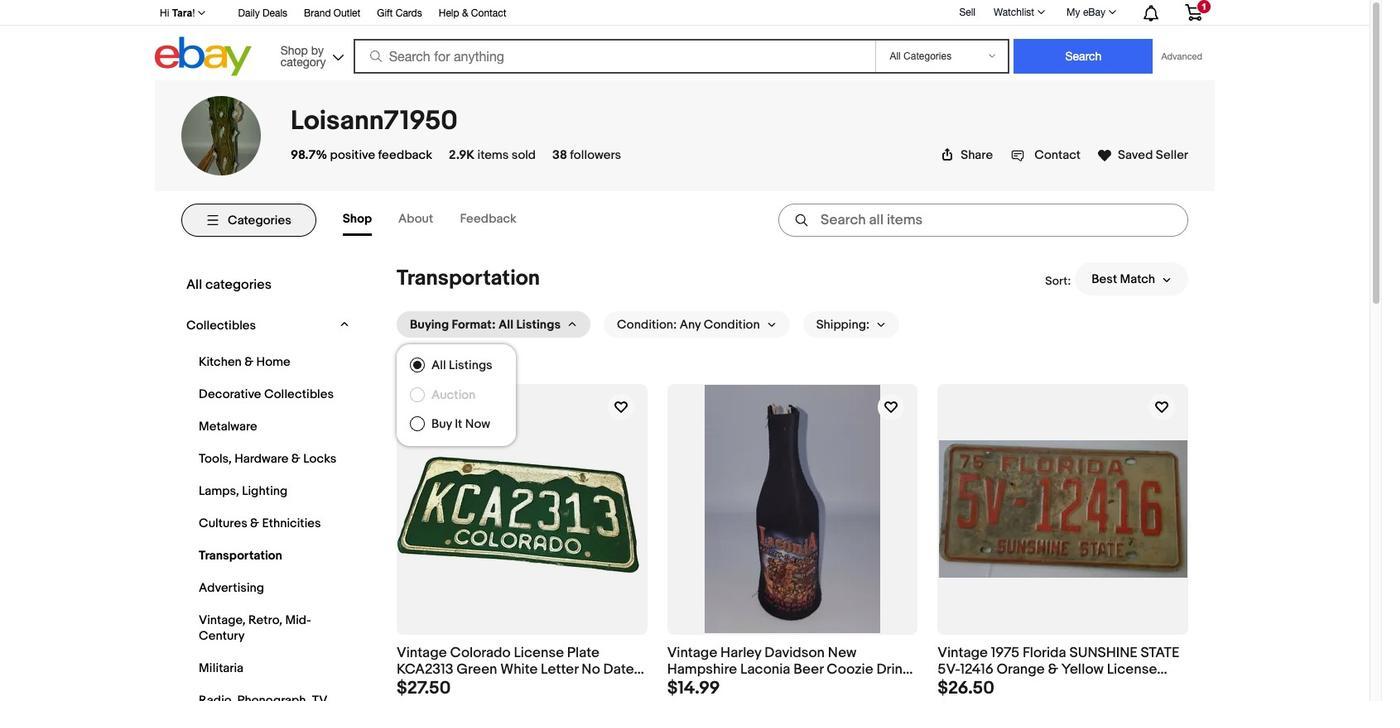Task type: describe. For each thing, give the bounding box(es) containing it.
shipping: button
[[803, 312, 900, 338]]

tara
[[172, 7, 192, 19]]

watchlist
[[994, 7, 1035, 18]]

letter
[[541, 662, 579, 679]]

advanced
[[1162, 51, 1203, 61]]

locks
[[303, 452, 337, 467]]

hi
[[160, 7, 169, 19]]

new
[[828, 645, 857, 662]]

hardware
[[235, 452, 289, 467]]

category
[[281, 55, 326, 68]]

98.7%
[[291, 147, 327, 163]]

help & contact link
[[439, 5, 507, 23]]

2.9k
[[449, 147, 475, 163]]

feedback
[[460, 211, 517, 227]]

shipping:
[[817, 317, 870, 333]]

mid-
[[285, 613, 311, 629]]

$27.50
[[397, 679, 451, 700]]

lamps, lighting link
[[195, 480, 345, 504]]

categories
[[205, 277, 272, 293]]

metalware
[[199, 419, 257, 435]]

account navigation
[[151, 0, 1215, 26]]

outlet
[[334, 7, 361, 19]]

categories
[[228, 213, 291, 228]]

condition: any condition
[[617, 317, 760, 333]]

positive
[[330, 147, 375, 163]]

ebay
[[1084, 7, 1106, 18]]

condition:
[[617, 317, 677, 333]]

plate inside vintage 1975 florida sunshine state 5v-12416 orange & yellow license plate
[[938, 680, 970, 696]]

seller
[[1156, 147, 1189, 163]]

transportation link
[[195, 544, 345, 568]]

laconia
[[741, 662, 791, 679]]

militaria link
[[195, 657, 345, 681]]

help
[[439, 7, 460, 19]]

cooler
[[667, 680, 712, 696]]

century
[[199, 629, 245, 645]]

colorado
[[450, 645, 511, 662]]

vintage 1975 florida sunshine state 5v-12416 orange & yellow license plate
[[938, 645, 1180, 696]]

it
[[455, 417, 463, 433]]

vintage for $14.99
[[667, 645, 718, 662]]

vintage for $26.50
[[938, 645, 988, 662]]

about
[[399, 211, 433, 227]]

contact inside account navigation
[[471, 7, 507, 19]]

license inside vintage colorado license plate kca2313 green white letter no date antique car
[[514, 645, 564, 662]]

all categories link
[[182, 273, 350, 297]]

now
[[465, 417, 491, 433]]

white
[[501, 662, 538, 679]]

date
[[604, 662, 634, 679]]

vintage colorado license plate kca2313 green white letter no date antique car : quick view image
[[398, 442, 646, 577]]

kca2313
[[397, 662, 454, 679]]

vintage, retro, mid- century link
[[195, 609, 345, 649]]

brand outlet link
[[304, 5, 361, 23]]

kitchen & home
[[199, 355, 291, 370]]

best match
[[1092, 271, 1156, 287]]

daily deals
[[238, 7, 288, 19]]

1 horizontal spatial contact
[[1035, 147, 1081, 163]]

florida
[[1023, 645, 1067, 662]]

collectibles inside collectibles link
[[186, 318, 256, 334]]

1975
[[992, 645, 1020, 662]]

brand
[[304, 7, 331, 19]]

loisann71950 image
[[181, 96, 261, 176]]

retro,
[[249, 613, 283, 629]]

gift cards link
[[377, 5, 422, 23]]

all inside dropdown button
[[499, 317, 514, 333]]

all categories
[[186, 277, 272, 293]]

shop for shop by category
[[281, 43, 308, 57]]

drink
[[877, 662, 910, 679]]

all for all categories
[[186, 277, 202, 293]]

buying format: all listings
[[410, 317, 561, 333]]

buying
[[410, 317, 449, 333]]

vintage harley davidson new hampshire laconia beer coozie drink cooler
[[667, 645, 910, 696]]

menu inside transportation tab panel
[[397, 351, 516, 446]]

ethnicities
[[262, 516, 321, 532]]

0 horizontal spatial transportation
[[199, 548, 282, 564]]

0 vertical spatial transportation
[[397, 266, 540, 292]]

Search for anything text field
[[356, 41, 873, 72]]

$14.99
[[667, 679, 721, 700]]

auction radio item
[[410, 387, 503, 404]]

collectibles link
[[182, 314, 333, 338]]

decorative
[[199, 387, 261, 403]]

all listings
[[432, 358, 493, 374]]

hampshire
[[667, 662, 738, 679]]

1 link
[[1176, 0, 1213, 24]]

$26.50
[[938, 679, 995, 700]]

yellow
[[1062, 662, 1104, 679]]



Task type: vqa. For each thing, say whether or not it's contained in the screenshot.
eBay link
no



Task type: locate. For each thing, give the bounding box(es) containing it.
categories button
[[181, 204, 316, 237]]

coozie
[[827, 662, 874, 679]]

0 horizontal spatial listings
[[449, 358, 493, 374]]

sort:
[[1046, 274, 1071, 288]]

shop inside tab list
[[343, 211, 372, 227]]

share button
[[941, 147, 993, 163]]

plate up no
[[567, 645, 600, 662]]

decorative collectibles link
[[195, 383, 345, 407]]

vintage harley davidson new hampshire laconia beer coozie drink cooler : quick view image
[[705, 386, 881, 634]]

kitchen
[[199, 355, 242, 370]]

collectibles up kitchen
[[186, 318, 256, 334]]

0 vertical spatial contact
[[471, 7, 507, 19]]

0 horizontal spatial license
[[514, 645, 564, 662]]

1 vintage from the left
[[397, 645, 447, 662]]

transportation up advertising
[[199, 548, 282, 564]]

0 vertical spatial plate
[[567, 645, 600, 662]]

decorative collectibles
[[199, 387, 334, 403]]

loisann71950 link
[[291, 105, 458, 138]]

vintage up the 'hampshire'
[[667, 645, 718, 662]]

advertising link
[[195, 577, 345, 601]]

shop
[[281, 43, 308, 57], [343, 211, 372, 227]]

& inside vintage 1975 florida sunshine state 5v-12416 orange & yellow license plate
[[1048, 662, 1059, 679]]

12416
[[961, 662, 994, 679]]

vintage up kca2313
[[397, 645, 447, 662]]

gift
[[377, 7, 393, 19]]

plate inside vintage colorado license plate kca2313 green white letter no date antique car
[[567, 645, 600, 662]]

1 vertical spatial all
[[499, 317, 514, 333]]

2 horizontal spatial all
[[499, 317, 514, 333]]

1 horizontal spatial license
[[1107, 662, 1158, 679]]

shop for shop
[[343, 211, 372, 227]]

condition
[[704, 317, 760, 333]]

transportation up format:
[[397, 266, 540, 292]]

tab list containing shop
[[343, 205, 543, 236]]

cards
[[396, 7, 422, 19]]

my ebay link
[[1058, 2, 1124, 22]]

0 horizontal spatial contact
[[471, 7, 507, 19]]

followers
[[570, 147, 622, 163]]

3 vintage from the left
[[938, 645, 988, 662]]

& left home
[[245, 355, 254, 370]]

contact
[[471, 7, 507, 19], [1035, 147, 1081, 163]]

0 vertical spatial shop
[[281, 43, 308, 57]]

vintage inside vintage 1975 florida sunshine state 5v-12416 orange & yellow license plate
[[938, 645, 988, 662]]

help & contact
[[439, 7, 507, 19]]

share
[[961, 147, 993, 163]]

advanced link
[[1154, 40, 1211, 73]]

any
[[680, 317, 701, 333]]

1 vertical spatial contact
[[1035, 147, 1081, 163]]

buy it now
[[432, 417, 491, 433]]

2 horizontal spatial vintage
[[938, 645, 988, 662]]

hi tara !
[[160, 7, 195, 19]]

1 horizontal spatial vintage
[[667, 645, 718, 662]]

tools, hardware & locks
[[199, 452, 337, 467]]

sell link
[[952, 6, 983, 18]]

home
[[256, 355, 291, 370]]

vintage for $27.50
[[397, 645, 447, 662]]

saved seller button
[[1098, 144, 1189, 163]]

lamps, lighting
[[199, 484, 288, 500]]

beer
[[794, 662, 824, 679]]

vintage, retro, mid- century
[[199, 613, 311, 645]]

1 vertical spatial collectibles
[[264, 387, 334, 403]]

license up white at bottom left
[[514, 645, 564, 662]]

gift cards
[[377, 7, 422, 19]]

tab list
[[343, 205, 543, 236]]

1 vertical spatial plate
[[938, 680, 970, 696]]

davidson
[[765, 645, 825, 662]]

all right format:
[[499, 317, 514, 333]]

license down the state
[[1107, 662, 1158, 679]]

contact left saved
[[1035, 147, 1081, 163]]

1
[[1202, 2, 1207, 12]]

0 horizontal spatial shop
[[281, 43, 308, 57]]

2 vertical spatial all
[[432, 358, 446, 374]]

1 horizontal spatial collectibles
[[264, 387, 334, 403]]

1 vertical spatial listings
[[449, 358, 493, 374]]

cultures
[[199, 516, 248, 532]]

1 horizontal spatial transportation
[[397, 266, 540, 292]]

0 vertical spatial all
[[186, 277, 202, 293]]

& down florida
[[1048, 662, 1059, 679]]

vintage inside vintage colorado license plate kca2313 green white letter no date antique car
[[397, 645, 447, 662]]

1 vertical spatial transportation
[[199, 548, 282, 564]]

collectibles inside decorative collectibles link
[[264, 387, 334, 403]]

by
[[311, 43, 324, 57]]

auction
[[432, 387, 476, 403]]

menu
[[397, 351, 516, 446]]

2.9k items sold
[[449, 147, 536, 163]]

no
[[582, 662, 600, 679]]

tools, hardware & locks link
[[195, 447, 345, 471]]

all left categories
[[186, 277, 202, 293]]

listings right format:
[[517, 317, 561, 333]]

match
[[1121, 271, 1156, 287]]

Search all items field
[[779, 204, 1189, 237]]

listings up the auction radio item
[[449, 358, 493, 374]]

& for contact
[[462, 7, 469, 19]]

0 vertical spatial listings
[[517, 317, 561, 333]]

collectibles down home
[[264, 387, 334, 403]]

0 horizontal spatial vintage
[[397, 645, 447, 662]]

buy
[[432, 417, 452, 433]]

shop by category banner
[[151, 0, 1215, 80]]

0 vertical spatial license
[[514, 645, 564, 662]]

vintage 1975 florida sunshine state 5v-12416 orange & yellow license plate button
[[938, 645, 1189, 696]]

green
[[457, 662, 497, 679]]

0 horizontal spatial collectibles
[[186, 318, 256, 334]]

kitchen & home link
[[195, 350, 345, 374]]

1 horizontal spatial listings
[[517, 317, 561, 333]]

contact link
[[1012, 147, 1081, 163]]

vintage colorado license plate kca2313 green white letter no date antique car
[[397, 645, 634, 696]]

5v-
[[938, 662, 961, 679]]

buy it now radio item
[[397, 410, 516, 440]]

car
[[451, 680, 474, 696]]

0 horizontal spatial plate
[[567, 645, 600, 662]]

shop left about
[[343, 211, 372, 227]]

best
[[1092, 271, 1118, 287]]

brand outlet
[[304, 7, 361, 19]]

1 vertical spatial shop
[[343, 211, 372, 227]]

plate
[[567, 645, 600, 662], [938, 680, 970, 696]]

vintage
[[397, 645, 447, 662], [667, 645, 718, 662], [938, 645, 988, 662]]

vintage inside vintage harley davidson new hampshire laconia beer coozie drink cooler
[[667, 645, 718, 662]]

militaria
[[199, 661, 244, 677]]

antique
[[397, 680, 448, 696]]

1 horizontal spatial all
[[432, 358, 446, 374]]

feedback
[[378, 147, 433, 163]]

1 horizontal spatial plate
[[938, 680, 970, 696]]

tools,
[[199, 452, 232, 467]]

1 vertical spatial license
[[1107, 662, 1158, 679]]

all for all listings
[[432, 358, 446, 374]]

listings
[[517, 317, 561, 333], [449, 358, 493, 374]]

& right help
[[462, 7, 469, 19]]

sold
[[512, 147, 536, 163]]

plate down 5v-
[[938, 680, 970, 696]]

1 horizontal spatial shop
[[343, 211, 372, 227]]

shop left by
[[281, 43, 308, 57]]

all inside radio item
[[432, 358, 446, 374]]

vintage up 5v-
[[938, 645, 988, 662]]

none submit inside shop by category banner
[[1014, 39, 1154, 74]]

vintage 1975 florida sunshine state 5v-12416 orange & yellow license plate : quick view image
[[939, 441, 1188, 579]]

2 vintage from the left
[[667, 645, 718, 662]]

watchlist link
[[985, 2, 1053, 22]]

harley
[[721, 645, 762, 662]]

menu containing all listings
[[397, 351, 516, 446]]

& inside "link"
[[291, 452, 301, 467]]

saved
[[1118, 147, 1154, 163]]

38
[[553, 147, 567, 163]]

state
[[1141, 645, 1180, 662]]

98.7% positive feedback
[[291, 147, 433, 163]]

all listings radio item
[[397, 351, 516, 381]]

all
[[186, 277, 202, 293], [499, 317, 514, 333], [432, 358, 446, 374]]

transportation tab panel
[[181, 249, 1189, 702]]

& for ethnicities
[[250, 516, 259, 532]]

license inside vintage 1975 florida sunshine state 5v-12416 orange & yellow license plate
[[1107, 662, 1158, 679]]

listings inside dropdown button
[[517, 317, 561, 333]]

0 vertical spatial collectibles
[[186, 318, 256, 334]]

& for home
[[245, 355, 254, 370]]

daily
[[238, 7, 260, 19]]

& left locks
[[291, 452, 301, 467]]

None submit
[[1014, 39, 1154, 74]]

all up auction
[[432, 358, 446, 374]]

0 horizontal spatial all
[[186, 277, 202, 293]]

& right cultures
[[250, 516, 259, 532]]

lamps,
[[199, 484, 239, 500]]

shop inside "shop by category"
[[281, 43, 308, 57]]

listings inside radio item
[[449, 358, 493, 374]]

& inside account navigation
[[462, 7, 469, 19]]

contact right help
[[471, 7, 507, 19]]



